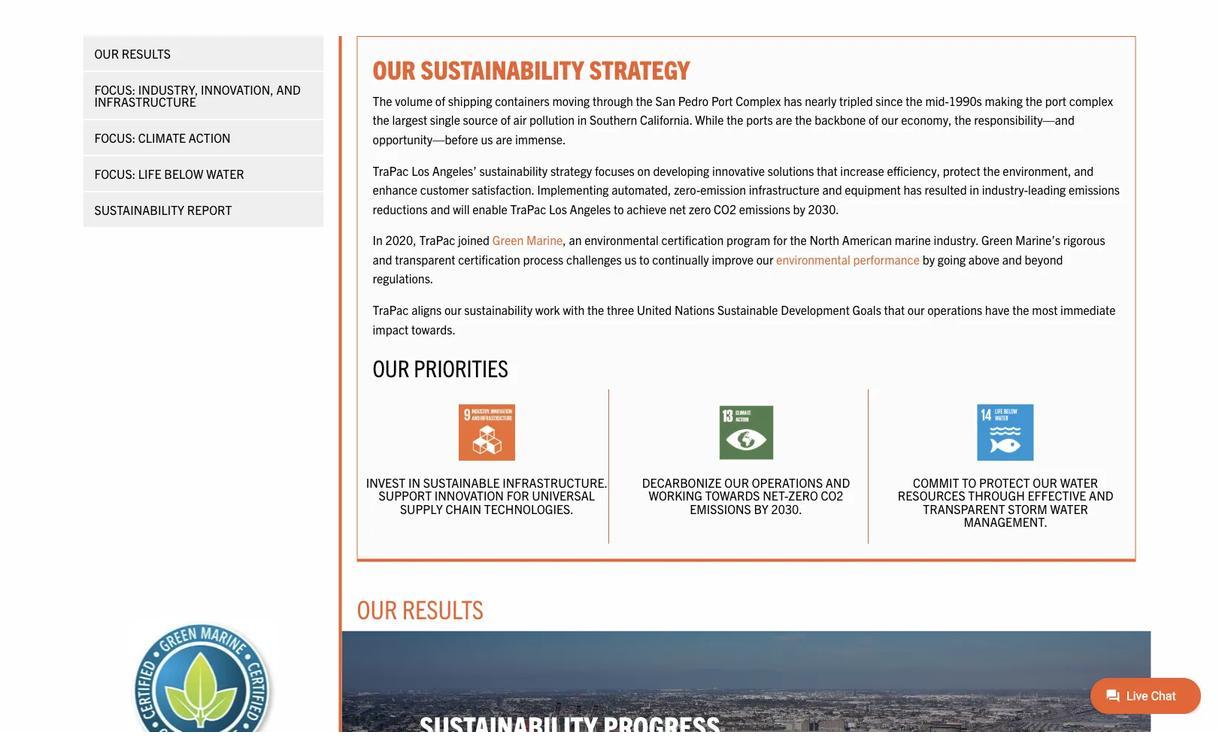 Task type: describe. For each thing, give the bounding box(es) containing it.
co2 inside the decarbonize our operations and working towards net-zero co2 emissions by 2030.
[[821, 488, 844, 503]]

port
[[1045, 93, 1067, 108]]

action
[[189, 130, 231, 145]]

0 vertical spatial sustainability
[[421, 52, 584, 84]]

and inside the decarbonize our operations and working towards net-zero co2 emissions by 2030.
[[826, 475, 850, 490]]

our inside , an environmental certification program for the north american marine industry.  green marine's rigorous and transparent certification process challenges us to continually improve our
[[757, 252, 774, 267]]

operations inside trapac aligns our sustainability work with the three united nations sustainable development goals that our operations have the most immediate impact towards.
[[928, 302, 982, 317]]

joined
[[458, 232, 490, 248]]

decarbonize
[[642, 475, 722, 490]]

the inside , an environmental certification program for the north american marine industry.  green marine's rigorous and transparent certification process challenges us to continually improve our
[[790, 232, 807, 248]]

sustainability for angeles'
[[480, 163, 548, 178]]

on
[[637, 163, 650, 178]]

an
[[569, 232, 582, 248]]

goals
[[853, 302, 881, 317]]

2020,
[[385, 232, 416, 248]]

california.
[[640, 112, 692, 127]]

0 horizontal spatial certification
[[458, 252, 520, 267]]

since
[[876, 93, 903, 108]]

us inside the volume of shipping containers moving through the san pedro port complex has nearly tripled since the mid-1990s making the port complex the largest single source of air pollution in southern california. while the ports are the backbone of our economy, the responsibility—and opportunity—before us are immense.
[[481, 131, 493, 146]]

our results inside "link"
[[94, 46, 171, 61]]

sustainability report
[[94, 202, 232, 217]]

management.
[[964, 515, 1048, 530]]

our sustainability strategy
[[373, 52, 690, 84]]

trapac up green marine "link"
[[510, 201, 546, 216]]

the
[[373, 93, 392, 108]]

0 horizontal spatial are
[[496, 131, 512, 146]]

technologies.
[[484, 501, 574, 516]]

most
[[1032, 302, 1058, 317]]

solutions
[[768, 163, 814, 178]]

through for the
[[593, 93, 633, 108]]

and down customer at left top
[[431, 201, 450, 216]]

shipping
[[448, 93, 492, 108]]

the down the
[[373, 112, 390, 127]]

the right the with
[[587, 302, 604, 317]]

2 horizontal spatial of
[[869, 112, 879, 127]]

0 vertical spatial certification
[[662, 232, 724, 248]]

focus: for focus: industry, innovation, and infrastructure
[[94, 82, 136, 97]]

the right have
[[1013, 302, 1029, 317]]

resulted
[[925, 182, 967, 197]]

commit to protect our water resources through effective and transparent storm water management.
[[898, 475, 1114, 530]]

pedro
[[678, 93, 709, 108]]

emissions inside the decarbonize our operations and working towards net-zero co2 emissions by 2030.
[[690, 501, 751, 516]]

challenges
[[566, 252, 622, 267]]

for inside invest in sustainable infrastructure. support innovation for universal supply chain technologies.
[[507, 488, 529, 503]]

marine
[[527, 232, 563, 248]]

invest
[[366, 475, 406, 490]]

in inside the volume of shipping containers moving through the san pedro port complex has nearly tripled since the mid-1990s making the port complex the largest single source of air pollution in southern california. while the ports are the backbone of our economy, the responsibility—and opportunity—before us are immense.
[[577, 112, 587, 127]]

0 vertical spatial emissions
[[1069, 182, 1120, 197]]

responsibility—and
[[974, 112, 1075, 127]]

by inside by going above and beyond regulations.
[[923, 252, 935, 267]]

and inside commit to protect our water resources through effective and transparent storm water management.
[[1089, 488, 1114, 503]]

sustainable
[[423, 475, 500, 490]]

work
[[535, 302, 560, 317]]

support
[[379, 488, 432, 503]]

towards.
[[411, 321, 456, 337]]

0 horizontal spatial of
[[435, 93, 445, 108]]

us inside , an environmental certification program for the north american marine industry.  green marine's rigorous and transparent certification process challenges us to continually improve our
[[625, 252, 637, 267]]

protect inside commit to protect our water resources through effective and transparent storm water management.
[[979, 475, 1030, 490]]

the up the responsibility—and
[[1026, 93, 1043, 108]]

ports
[[746, 112, 773, 127]]

and down increase
[[823, 182, 842, 197]]

1 vertical spatial water
[[1050, 501, 1088, 516]]

transparent inside , an environmental certification program for the north american marine industry.  green marine's rigorous and transparent certification process challenges us to continually improve our
[[395, 252, 455, 267]]

for inside , an environmental certification program for the north american marine industry.  green marine's rigorous and transparent certification process challenges us to continually improve our
[[773, 232, 787, 248]]

process
[[523, 252, 564, 267]]

focus: for focus: life below water
[[94, 166, 136, 181]]

trapac up enhance
[[373, 163, 409, 178]]

development
[[781, 302, 850, 317]]

strategy
[[589, 52, 690, 84]]

economy,
[[901, 112, 952, 127]]

and right environment,
[[1074, 163, 1094, 178]]

water
[[206, 166, 244, 181]]

beyond
[[1025, 252, 1063, 267]]

focuses
[[595, 163, 635, 178]]

while
[[695, 112, 724, 127]]

customer
[[420, 182, 469, 197]]

our inside the decarbonize our operations and working towards net-zero co2 emissions by 2030.
[[725, 475, 749, 490]]

1 vertical spatial our results
[[357, 593, 484, 625]]

green marine link
[[493, 232, 563, 248]]

focus: life below water link
[[83, 156, 324, 191]]

marine
[[895, 232, 931, 248]]

commit
[[913, 475, 959, 490]]

supply
[[400, 501, 443, 516]]

1 horizontal spatial are
[[776, 112, 792, 127]]

increase
[[840, 163, 884, 178]]

achieve
[[627, 201, 667, 216]]

above
[[969, 252, 1000, 267]]

2030. inside the decarbonize our operations and working towards net-zero co2 emissions by 2030.
[[771, 501, 802, 516]]

priorities
[[414, 352, 508, 382]]

the up 'economy,'
[[906, 93, 923, 108]]

to inside , an environmental certification program for the north american marine industry.  green marine's rigorous and transparent certification process challenges us to continually improve our
[[639, 252, 650, 267]]

focus: climate action link
[[83, 120, 324, 155]]

our results link
[[83, 36, 324, 71]]

our inside "link"
[[94, 46, 119, 61]]

united
[[637, 302, 672, 317]]

angeles
[[570, 201, 611, 216]]

below
[[164, 166, 203, 181]]

zero inside the decarbonize our operations and working towards net-zero co2 emissions by 2030.
[[789, 488, 818, 503]]

industry.
[[934, 232, 979, 248]]

infrastructure
[[94, 94, 196, 109]]

co2 inside trapac los angeles' sustainability strategy focuses on developing innovative solutions that increase efficiency, protect the environment, and enhance customer satisfaction. implementing automated, zero-emission infrastructure and equipment has resulted in industry-leading emissions reductions and will enable trapac los angeles to achieve net zero co2 emissions by 2030.
[[714, 201, 736, 216]]

trapac aligns our sustainability work with the three united nations sustainable development goals that our operations have the most immediate impact towards.
[[373, 302, 1116, 337]]

working
[[649, 488, 703, 503]]

nearly
[[805, 93, 837, 108]]

that inside trapac los angeles' sustainability strategy focuses on developing innovative solutions that increase efficiency, protect the environment, and enhance customer satisfaction. implementing automated, zero-emission infrastructure and equipment has resulted in industry-leading emissions reductions and will enable trapac los angeles to achieve net zero co2 emissions by 2030.
[[817, 163, 838, 178]]

infrastructure
[[749, 182, 820, 197]]

enable
[[473, 201, 508, 216]]

mid-
[[925, 93, 949, 108]]

impact
[[373, 321, 409, 337]]

in inside trapac los angeles' sustainability strategy focuses on developing innovative solutions that increase efficiency, protect the environment, and enhance customer satisfaction. implementing automated, zero-emission infrastructure and equipment has resulted in industry-leading emissions reductions and will enable trapac los angeles to achieve net zero co2 emissions by 2030.
[[970, 182, 979, 197]]

in
[[373, 232, 383, 248]]

by inside trapac los angeles' sustainability strategy focuses on developing innovative solutions that increase efficiency, protect the environment, and enhance customer satisfaction. implementing automated, zero-emission infrastructure and equipment has resulted in industry-leading emissions reductions and will enable trapac los angeles to achieve net zero co2 emissions by 2030.
[[793, 201, 806, 216]]

universal
[[532, 488, 595, 503]]

our priorities
[[373, 352, 508, 382]]

by going above and beyond regulations.
[[373, 252, 1063, 286]]

american
[[842, 232, 892, 248]]

leading
[[1028, 182, 1066, 197]]

industry-
[[982, 182, 1028, 197]]

operations inside the decarbonize our operations and working towards net-zero co2 emissions by 2030.
[[752, 475, 823, 490]]

1990s
[[949, 93, 982, 108]]

2030. inside trapac los angeles' sustainability strategy focuses on developing innovative solutions that increase efficiency, protect the environment, and enhance customer satisfaction. implementing automated, zero-emission infrastructure and equipment has resulted in industry-leading emissions reductions and will enable trapac los angeles to achieve net zero co2 emissions by 2030.
[[808, 201, 839, 216]]

invest in sustainable infrastructure. support innovation for universal supply chain technologies.
[[366, 475, 608, 516]]

environmental performance
[[776, 252, 920, 267]]

and
[[276, 82, 301, 97]]

environment,
[[1003, 163, 1071, 178]]



Task type: locate. For each thing, give the bounding box(es) containing it.
los down implementing
[[549, 201, 567, 216]]

0 vertical spatial transparent
[[395, 252, 455, 267]]

are right ports
[[776, 112, 792, 127]]

equipment
[[845, 182, 901, 197]]

enhance
[[373, 182, 417, 197]]

for
[[773, 232, 787, 248], [507, 488, 529, 503]]

1 horizontal spatial co2
[[821, 488, 844, 503]]

2030. right towards
[[771, 501, 802, 516]]

green up above
[[982, 232, 1013, 248]]

0 horizontal spatial zero
[[689, 201, 711, 216]]

the left san
[[636, 93, 653, 108]]

2 vertical spatial focus:
[[94, 166, 136, 181]]

life
[[138, 166, 161, 181]]

0 vertical spatial co2
[[714, 201, 736, 216]]

to inside commit to protect our water resources through effective and transparent storm water management.
[[962, 475, 977, 490]]

0 horizontal spatial in
[[408, 475, 421, 490]]

the
[[636, 93, 653, 108], [906, 93, 923, 108], [1026, 93, 1043, 108], [373, 112, 390, 127], [727, 112, 744, 127], [795, 112, 812, 127], [955, 112, 972, 127], [983, 163, 1000, 178], [790, 232, 807, 248], [587, 302, 604, 317], [1013, 302, 1029, 317]]

and right effective at the bottom of the page
[[1089, 488, 1114, 503]]

0 vertical spatial has
[[784, 93, 802, 108]]

protect inside trapac los angeles' sustainability strategy focuses on developing innovative solutions that increase efficiency, protect the environment, and enhance customer satisfaction. implementing automated, zero-emission infrastructure and equipment has resulted in industry-leading emissions reductions and will enable trapac los angeles to achieve net zero co2 emissions by 2030.
[[943, 163, 981, 178]]

0 horizontal spatial 2030.
[[771, 501, 802, 516]]

0 vertical spatial through
[[593, 93, 633, 108]]

has inside trapac los angeles' sustainability strategy focuses on developing innovative solutions that increase efficiency, protect the environment, and enhance customer satisfaction. implementing automated, zero-emission infrastructure and equipment has resulted in industry-leading emissions reductions and will enable trapac los angeles to achieve net zero co2 emissions by 2030.
[[904, 182, 922, 197]]

green right joined at the left top of the page
[[493, 232, 524, 248]]

our right aligns
[[445, 302, 462, 317]]

1 horizontal spatial to
[[639, 252, 650, 267]]

2030.
[[808, 201, 839, 216], [771, 501, 802, 516]]

0 vertical spatial in
[[577, 112, 587, 127]]

through inside commit to protect our water resources through effective and transparent storm water management.
[[968, 488, 1025, 503]]

effective
[[1028, 488, 1086, 503]]

us right challenges
[[625, 252, 637, 267]]

1 horizontal spatial transparent
[[923, 501, 1005, 516]]

certification down joined at the left top of the page
[[458, 252, 520, 267]]

net
[[669, 201, 686, 216]]

our results
[[94, 46, 171, 61], [357, 593, 484, 625]]

climate
[[138, 130, 186, 145]]

emission
[[700, 182, 746, 197]]

environmental inside , an environmental certification program for the north american marine industry.  green marine's rigorous and transparent certification process challenges us to continually improve our
[[585, 232, 659, 248]]

the inside trapac los angeles' sustainability strategy focuses on developing innovative solutions that increase efficiency, protect the environment, and enhance customer satisfaction. implementing automated, zero-emission infrastructure and equipment has resulted in industry-leading emissions reductions and will enable trapac los angeles to achieve net zero co2 emissions by 2030.
[[983, 163, 1000, 178]]

los
[[412, 163, 429, 178], [549, 201, 567, 216]]

2 vertical spatial emissions
[[690, 501, 751, 516]]

immediate
[[1061, 302, 1116, 317]]

0 horizontal spatial results
[[122, 46, 171, 61]]

to left achieve at right top
[[614, 201, 624, 216]]

transparent down commit
[[923, 501, 1005, 516]]

focus: for focus: climate action
[[94, 130, 136, 145]]

0 vertical spatial environmental
[[585, 232, 659, 248]]

0 horizontal spatial that
[[817, 163, 838, 178]]

zero
[[689, 201, 711, 216], [789, 488, 818, 503]]

0 horizontal spatial us
[[481, 131, 493, 146]]

through up 'management.'
[[968, 488, 1025, 503]]

in down "moving"
[[577, 112, 587, 127]]

green inside , an environmental certification program for the north american marine industry.  green marine's rigorous and transparent certification process challenges us to continually improve our
[[982, 232, 1013, 248]]

operations
[[928, 302, 982, 317], [752, 475, 823, 490]]

our right goals
[[908, 302, 925, 317]]

developing
[[653, 163, 710, 178]]

0 vertical spatial water
[[1060, 475, 1098, 490]]

1 vertical spatial to
[[639, 252, 650, 267]]

southern
[[590, 112, 637, 127]]

that inside trapac aligns our sustainability work with the three united nations sustainable development goals that our operations have the most immediate impact towards.
[[884, 302, 905, 317]]

to right commit
[[962, 475, 977, 490]]

1 horizontal spatial for
[[773, 232, 787, 248]]

efficiency,
[[887, 163, 940, 178]]

1 green from the left
[[493, 232, 524, 248]]

environmental down north
[[776, 252, 851, 267]]

1 horizontal spatial has
[[904, 182, 922, 197]]

protect
[[943, 163, 981, 178], [979, 475, 1030, 490]]

marine's
[[1016, 232, 1061, 248]]

0 vertical spatial for
[[773, 232, 787, 248]]

protect up storm
[[979, 475, 1030, 490]]

1 vertical spatial environmental
[[776, 252, 851, 267]]

protect up resulted
[[943, 163, 981, 178]]

2 green from the left
[[982, 232, 1013, 248]]

sustainability inside trapac aligns our sustainability work with the three united nations sustainable development goals that our operations have the most immediate impact towards.
[[464, 302, 533, 317]]

2 horizontal spatial in
[[970, 182, 979, 197]]

1 vertical spatial for
[[507, 488, 529, 503]]

and right above
[[1003, 252, 1022, 267]]

2 horizontal spatial to
[[962, 475, 977, 490]]

focus: industry, innovation, and infrastructure link
[[83, 72, 324, 119]]

and right net-
[[826, 475, 850, 490]]

our inside the volume of shipping containers moving through the san pedro port complex has nearly tripled since the mid-1990s making the port complex the largest single source of air pollution in southern california. while the ports are the backbone of our economy, the responsibility—and opportunity—before us are immense.
[[881, 112, 899, 127]]

0 horizontal spatial to
[[614, 201, 624, 216]]

infrastructure.
[[503, 475, 608, 490]]

0 horizontal spatial environmental
[[585, 232, 659, 248]]

0 horizontal spatial green
[[493, 232, 524, 248]]

environmental
[[585, 232, 659, 248], [776, 252, 851, 267]]

1 vertical spatial zero
[[789, 488, 818, 503]]

are down source
[[496, 131, 512, 146]]

0 vertical spatial los
[[412, 163, 429, 178]]

sustainability inside trapac los angeles' sustainability strategy focuses on developing innovative solutions that increase efficiency, protect the environment, and enhance customer satisfaction. implementing automated, zero-emission infrastructure and equipment has resulted in industry-leading emissions reductions and will enable trapac los angeles to achieve net zero co2 emissions by 2030.
[[480, 163, 548, 178]]

emissions
[[1069, 182, 1120, 197], [739, 201, 790, 216], [690, 501, 751, 516]]

and inside by going above and beyond regulations.
[[1003, 252, 1022, 267]]

immense.
[[515, 131, 566, 146]]

1 vertical spatial sustainability
[[94, 202, 184, 217]]

industry,
[[138, 82, 198, 97]]

the down port
[[727, 112, 744, 127]]

1 vertical spatial los
[[549, 201, 567, 216]]

our down since
[[881, 112, 899, 127]]

aligns
[[412, 302, 442, 317]]

0 vertical spatial sustainability
[[480, 163, 548, 178]]

2 vertical spatial by
[[754, 501, 769, 516]]

0 vertical spatial 2030.
[[808, 201, 839, 216]]

0 horizontal spatial co2
[[714, 201, 736, 216]]

1 vertical spatial us
[[625, 252, 637, 267]]

1 horizontal spatial green
[[982, 232, 1013, 248]]

source
[[463, 112, 498, 127]]

in right resulted
[[970, 182, 979, 197]]

through for effective
[[968, 488, 1025, 503]]

emissions down decarbonize at the bottom right of page
[[690, 501, 751, 516]]

1 vertical spatial by
[[923, 252, 935, 267]]

3 focus: from the top
[[94, 166, 136, 181]]

and inside , an environmental certification program for the north american marine industry.  green marine's rigorous and transparent certification process challenges us to continually improve our
[[373, 252, 392, 267]]

in
[[577, 112, 587, 127], [970, 182, 979, 197], [408, 475, 421, 490]]

sustainability left 'work'
[[464, 302, 533, 317]]

the down 1990s on the right of page
[[955, 112, 972, 127]]

zero inside trapac los angeles' sustainability strategy focuses on developing innovative solutions that increase efficiency, protect the environment, and enhance customer satisfaction. implementing automated, zero-emission infrastructure and equipment has resulted in industry-leading emissions reductions and will enable trapac los angeles to achieve net zero co2 emissions by 2030.
[[689, 201, 711, 216]]

0 horizontal spatial operations
[[752, 475, 823, 490]]

1 horizontal spatial in
[[577, 112, 587, 127]]

1 vertical spatial protect
[[979, 475, 1030, 490]]

of left air
[[501, 112, 511, 127]]

that right goals
[[884, 302, 905, 317]]

1 vertical spatial emissions
[[739, 201, 790, 216]]

1 horizontal spatial of
[[501, 112, 511, 127]]

by
[[793, 201, 806, 216], [923, 252, 935, 267], [754, 501, 769, 516]]

volume
[[395, 93, 433, 108]]

nations
[[675, 302, 715, 317]]

1 horizontal spatial results
[[402, 593, 484, 625]]

0 vertical spatial by
[[793, 201, 806, 216]]

to
[[614, 201, 624, 216], [639, 252, 650, 267], [962, 475, 977, 490]]

0 horizontal spatial los
[[412, 163, 429, 178]]

1 vertical spatial that
[[884, 302, 905, 317]]

0 horizontal spatial for
[[507, 488, 529, 503]]

containers
[[495, 93, 550, 108]]

1 horizontal spatial our results
[[357, 593, 484, 625]]

complex
[[1069, 93, 1113, 108]]

zero right towards
[[789, 488, 818, 503]]

trapac right the 2020,
[[419, 232, 455, 248]]

0 horizontal spatial by
[[754, 501, 769, 516]]

decarbonize our operations and working towards net-zero co2 emissions by 2030.
[[642, 475, 850, 516]]

2030. up north
[[808, 201, 839, 216]]

will
[[453, 201, 470, 216]]

0 horizontal spatial transparent
[[395, 252, 455, 267]]

1 vertical spatial operations
[[752, 475, 823, 490]]

0 vertical spatial to
[[614, 201, 624, 216]]

1 vertical spatial 2030.
[[771, 501, 802, 516]]

trapac up impact
[[373, 302, 409, 317]]

0 vertical spatial are
[[776, 112, 792, 127]]

2 focus: from the top
[[94, 130, 136, 145]]

1 horizontal spatial us
[[625, 252, 637, 267]]

for right program at the top of page
[[773, 232, 787, 248]]

1 horizontal spatial los
[[549, 201, 567, 216]]

0 horizontal spatial sustainability
[[94, 202, 184, 217]]

2 horizontal spatial by
[[923, 252, 935, 267]]

1 vertical spatial through
[[968, 488, 1025, 503]]

1 horizontal spatial by
[[793, 201, 806, 216]]

1 vertical spatial are
[[496, 131, 512, 146]]

through inside the volume of shipping containers moving through the san pedro port complex has nearly tripled since the mid-1990s making the port complex the largest single source of air pollution in southern california. while the ports are the backbone of our economy, the responsibility—and opportunity—before us are immense.
[[593, 93, 633, 108]]

emissions down 'infrastructure'
[[739, 201, 790, 216]]

focus: left climate on the left top
[[94, 130, 136, 145]]

through up southern
[[593, 93, 633, 108]]

sustainability down life
[[94, 202, 184, 217]]

the volume of shipping containers moving through the san pedro port complex has nearly tripled since the mid-1990s making the port complex the largest single source of air pollution in southern california. while the ports are the backbone of our economy, the responsibility—and opportunity—before us are immense.
[[373, 93, 1113, 146]]

and down in
[[373, 252, 392, 267]]

making
[[985, 93, 1023, 108]]

towards
[[705, 488, 760, 503]]

2 vertical spatial in
[[408, 475, 421, 490]]

2 vertical spatial to
[[962, 475, 977, 490]]

0 vertical spatial zero
[[689, 201, 711, 216]]

green
[[493, 232, 524, 248], [982, 232, 1013, 248]]

automated,
[[612, 182, 671, 197]]

1 horizontal spatial operations
[[928, 302, 982, 317]]

has left nearly
[[784, 93, 802, 108]]

storm
[[1008, 501, 1048, 516]]

san
[[656, 93, 675, 108]]

transparent up regulations. at the top left of the page
[[395, 252, 455, 267]]

has
[[784, 93, 802, 108], [904, 182, 922, 197]]

,
[[563, 232, 566, 248]]

net-
[[763, 488, 789, 503]]

in up supply
[[408, 475, 421, 490]]

for left universal
[[507, 488, 529, 503]]

co2 right net-
[[821, 488, 844, 503]]

our inside commit to protect our water resources through effective and transparent storm water management.
[[1033, 475, 1058, 490]]

0 vertical spatial operations
[[928, 302, 982, 317]]

our up storm
[[1033, 475, 1058, 490]]

emissions right the leading
[[1069, 182, 1120, 197]]

0 vertical spatial us
[[481, 131, 493, 146]]

1 vertical spatial focus:
[[94, 130, 136, 145]]

our down program at the top of page
[[757, 252, 774, 267]]

port
[[712, 93, 733, 108]]

environmental up challenges
[[585, 232, 659, 248]]

transparent
[[395, 252, 455, 267], [923, 501, 1005, 516]]

0 vertical spatial focus:
[[94, 82, 136, 97]]

reductions
[[373, 201, 428, 216]]

certification up "continually"
[[662, 232, 724, 248]]

performance
[[853, 252, 920, 267]]

1 focus: from the top
[[94, 82, 136, 97]]

transparent inside commit to protect our water resources through effective and transparent storm water management.
[[923, 501, 1005, 516]]

sustainability up containers at the left of the page
[[421, 52, 584, 84]]

1 horizontal spatial 2030.
[[808, 201, 839, 216]]

single
[[430, 112, 460, 127]]

regulations.
[[373, 271, 434, 286]]

results inside "link"
[[122, 46, 171, 61]]

by inside the decarbonize our operations and working towards net-zero co2 emissions by 2030.
[[754, 501, 769, 516]]

are
[[776, 112, 792, 127], [496, 131, 512, 146]]

that left increase
[[817, 163, 838, 178]]

0 horizontal spatial through
[[593, 93, 633, 108]]

strategy
[[551, 163, 592, 178]]

our left net-
[[725, 475, 749, 490]]

has down efficiency,
[[904, 182, 922, 197]]

zero right 'net'
[[689, 201, 711, 216]]

innovative
[[712, 163, 765, 178]]

sustainability inside "link"
[[94, 202, 184, 217]]

complex
[[736, 93, 781, 108]]

0 vertical spatial our results
[[94, 46, 171, 61]]

program
[[727, 232, 770, 248]]

the up the industry-
[[983, 163, 1000, 178]]

0 vertical spatial that
[[817, 163, 838, 178]]

0 vertical spatial results
[[122, 46, 171, 61]]

sustainability for our
[[464, 302, 533, 317]]

0 horizontal spatial has
[[784, 93, 802, 108]]

focus: left industry,
[[94, 82, 136, 97]]

sustainability up satisfaction. in the top of the page
[[480, 163, 548, 178]]

to left "continually"
[[639, 252, 650, 267]]

has inside the volume of shipping containers moving through the san pedro port complex has nearly tripled since the mid-1990s making the port complex the largest single source of air pollution in southern california. while the ports are the backbone of our economy, the responsibility—and opportunity—before us are immense.
[[784, 93, 802, 108]]

focus: inside focus: industry, innovation, and infrastructure
[[94, 82, 136, 97]]

los up customer at left top
[[412, 163, 429, 178]]

1 vertical spatial in
[[970, 182, 979, 197]]

trapac inside trapac aligns our sustainability work with the three united nations sustainable development goals that our operations have the most immediate impact towards.
[[373, 302, 409, 317]]

to inside trapac los angeles' sustainability strategy focuses on developing innovative solutions that increase efficiency, protect the environment, and enhance customer satisfaction. implementing automated, zero-emission infrastructure and equipment has resulted in industry-leading emissions reductions and will enable trapac los angeles to achieve net zero co2 emissions by 2030.
[[614, 201, 624, 216]]

of down since
[[869, 112, 879, 127]]

1 vertical spatial has
[[904, 182, 922, 197]]

focus: left life
[[94, 166, 136, 181]]

1 horizontal spatial zero
[[789, 488, 818, 503]]

1 vertical spatial sustainability
[[464, 302, 533, 317]]

1 vertical spatial certification
[[458, 252, 520, 267]]

with
[[563, 302, 585, 317]]

co2 down emission
[[714, 201, 736, 216]]

moving
[[552, 93, 590, 108]]

environmental performance link
[[776, 252, 920, 267]]

1 horizontal spatial certification
[[662, 232, 724, 248]]

1 horizontal spatial through
[[968, 488, 1025, 503]]

focus: climate action
[[94, 130, 231, 145]]

in inside invest in sustainable infrastructure. support innovation for universal supply chain technologies.
[[408, 475, 421, 490]]

resources
[[898, 488, 966, 503]]

the left north
[[790, 232, 807, 248]]

going
[[938, 252, 966, 267]]

1 vertical spatial co2
[[821, 488, 844, 503]]

sustainability
[[421, 52, 584, 84], [94, 202, 184, 217]]

of up single in the top left of the page
[[435, 93, 445, 108]]

us
[[481, 131, 493, 146], [625, 252, 637, 267]]

1 horizontal spatial that
[[884, 302, 905, 317]]

north
[[810, 232, 840, 248]]

1 vertical spatial results
[[402, 593, 484, 625]]

the down nearly
[[795, 112, 812, 127]]

report
[[187, 202, 232, 217]]

us down source
[[481, 131, 493, 146]]

1 horizontal spatial sustainability
[[421, 52, 584, 84]]

1 vertical spatial transparent
[[923, 501, 1005, 516]]



Task type: vqa. For each thing, say whether or not it's contained in the screenshot.
learn on the right of page
no



